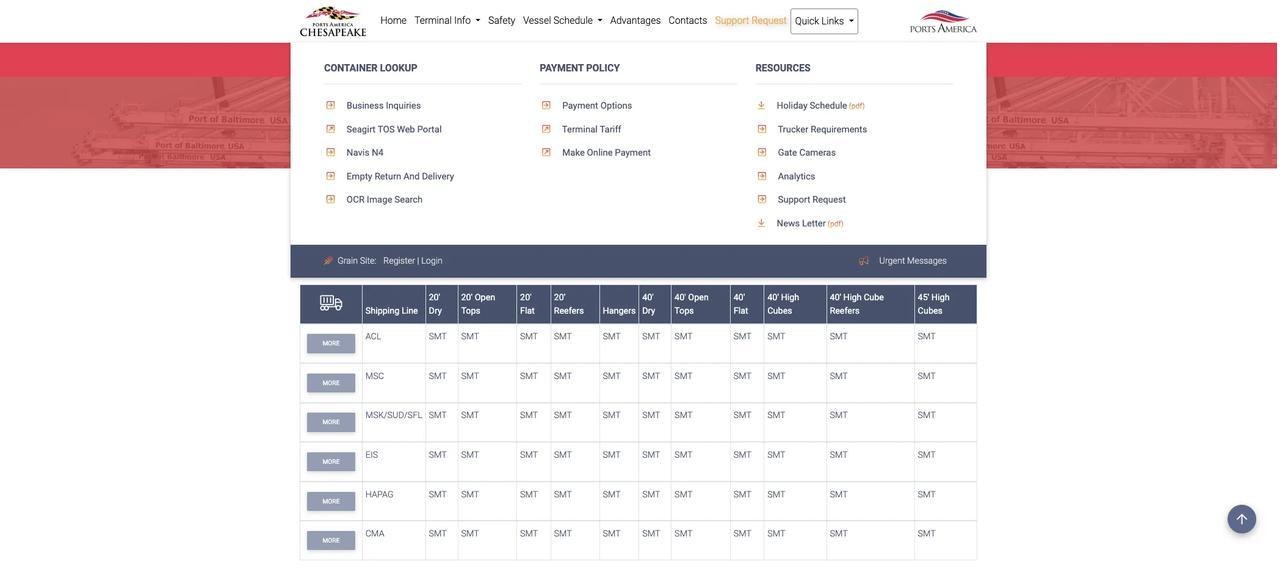Task type: locate. For each thing, give the bounding box(es) containing it.
payment right on
[[540, 62, 584, 74]]

1 vertical spatial home
[[300, 186, 327, 198]]

1 horizontal spatial high
[[844, 292, 862, 303]]

1 horizontal spatial cubes
[[918, 306, 943, 316]]

info
[[454, 15, 471, 26]]

20' inside 20' open tops
[[461, 292, 473, 303]]

0 vertical spatial (pdf)
[[849, 102, 865, 111]]

acl
[[366, 332, 381, 342]]

high for 45' high cubes
[[932, 292, 950, 303]]

2 high from the left
[[844, 292, 862, 303]]

contacts link
[[665, 9, 711, 33]]

empty inside quick links element
[[347, 171, 372, 182]]

40' inside 40' high cubes
[[768, 292, 779, 303]]

20' for 20' reefers
[[554, 292, 566, 303]]

1 high from the left
[[781, 292, 799, 303]]

holiday schedule (pdf)
[[775, 100, 865, 111]]

0 horizontal spatial request
[[752, 15, 787, 26]]

home link left ocr
[[300, 186, 327, 198]]

20' for 20' flat
[[520, 292, 532, 303]]

support request link up letter
[[756, 188, 953, 212]]

0 vertical spatial schedule
[[554, 15, 593, 26]]

dry right hangers
[[642, 306, 655, 316]]

1 horizontal spatial off
[[406, 229, 430, 252]]

login link
[[421, 256, 443, 266]]

0 vertical spatial drop-
[[370, 186, 393, 198]]

tops right the 20' dry
[[461, 306, 481, 316]]

during
[[742, 54, 767, 65]]

40' down major damage criteria 10/16/2023
[[642, 292, 654, 303]]

news
[[777, 218, 800, 229]]

high right 45'
[[932, 292, 950, 303]]

msc
[[366, 371, 384, 382]]

0 horizontal spatial dry
[[429, 306, 442, 316]]

0 vertical spatial empty
[[347, 171, 372, 182]]

2 open from the left
[[688, 292, 709, 303]]

home up gate
[[381, 15, 407, 26]]

(pdf) for letter
[[828, 220, 844, 228]]

1 horizontal spatial request
[[813, 194, 846, 205]]

online
[[587, 147, 613, 158]]

drop- up site:
[[359, 229, 406, 252]]

seagirt tos web portal link
[[324, 118, 522, 141]]

40' inside 40' high cube reefers
[[830, 292, 841, 303]]

home link up gate
[[377, 9, 411, 33]]

seagirt up navis n4
[[347, 124, 376, 135]]

analytics link
[[756, 165, 953, 188]]

vessel schedule link
[[519, 9, 607, 33]]

schedule for holiday
[[810, 100, 847, 111]]

dry
[[429, 306, 442, 316], [642, 306, 655, 316]]

line
[[402, 306, 418, 316]]

10/16/2023
[[312, 258, 359, 269]]

40' inside 40' dry
[[642, 292, 654, 303]]

home
[[381, 15, 407, 26], [300, 186, 327, 198]]

0 horizontal spatial extended
[[439, 54, 476, 65]]

0 vertical spatial support request
[[715, 15, 787, 26]]

safety link
[[485, 9, 519, 33]]

1 open from the left
[[475, 292, 495, 303]]

(pdf) right letter
[[828, 220, 844, 228]]

1 vertical spatial empty
[[340, 186, 368, 198]]

2 dry from the left
[[642, 306, 655, 316]]

(pdf) inside news letter (pdf)
[[828, 220, 844, 228]]

20' reefers
[[554, 292, 584, 316]]

empty
[[347, 171, 372, 182], [340, 186, 368, 198], [300, 229, 355, 252]]

5:30
[[489, 54, 508, 65]]

0 vertical spatial seagirt
[[337, 54, 366, 65]]

empty drop-off and pick-up
[[340, 186, 458, 198]]

1 tops from the left
[[461, 306, 481, 316]]

2 vertical spatial payment
[[615, 147, 651, 158]]

0 horizontal spatial flat
[[520, 306, 535, 316]]

pm
[[511, 54, 525, 65]]

1 vertical spatial off
[[406, 229, 430, 252]]

high inside 40' high cubes
[[781, 292, 799, 303]]

1 horizontal spatial tops
[[675, 306, 694, 316]]

make
[[562, 147, 585, 158]]

open left 20' flat
[[475, 292, 495, 303]]

3 40' from the left
[[734, 292, 745, 303]]

0 horizontal spatial support
[[715, 15, 749, 26]]

major
[[880, 243, 905, 254]]

cubes inside 40' high cubes
[[768, 306, 792, 316]]

quick links
[[795, 15, 847, 27]]

high left cube
[[844, 292, 862, 303]]

1 horizontal spatial flat
[[734, 306, 748, 316]]

20' left 20' reefers
[[520, 292, 532, 303]]

container lookup
[[324, 62, 417, 74]]

reefers right 20' flat
[[554, 306, 584, 316]]

major damage criteria 10/16/2023
[[312, 243, 978, 269]]

1 horizontal spatial open
[[688, 292, 709, 303]]

20' inside the 20' dry
[[429, 292, 440, 303]]

terminal
[[415, 15, 452, 26], [562, 124, 598, 135]]

4 40' from the left
[[768, 292, 779, 303]]

support down analytics
[[778, 194, 810, 205]]

20' right 20' flat
[[554, 292, 566, 303]]

2 reefers from the left
[[830, 306, 860, 316]]

terminal for terminal info
[[415, 15, 452, 26]]

0 horizontal spatial high
[[781, 292, 799, 303]]

1 horizontal spatial schedule
[[810, 100, 847, 111]]

support up reefers
[[715, 15, 749, 26]]

cubes right 40' flat
[[768, 306, 792, 316]]

high for 40' high cube reefers
[[844, 292, 862, 303]]

40' for 40' high cubes
[[768, 292, 779, 303]]

schedule
[[554, 15, 593, 26], [810, 100, 847, 111]]

2 tops from the left
[[675, 306, 694, 316]]

open left 40' flat
[[688, 292, 709, 303]]

cubes down 45'
[[918, 306, 943, 316]]

0 vertical spatial terminal
[[415, 15, 452, 26]]

(pdf) for schedule
[[849, 102, 865, 111]]

high right 40' flat
[[781, 292, 799, 303]]

5 40' from the left
[[830, 292, 841, 303]]

20' flat
[[520, 292, 535, 316]]

1 vertical spatial (pdf)
[[828, 220, 844, 228]]

2 flat from the left
[[734, 306, 748, 316]]

1 horizontal spatial extended
[[770, 54, 808, 65]]

1 20' from the left
[[429, 292, 440, 303]]

ocr
[[347, 194, 365, 205]]

20' inside 20' reefers
[[554, 292, 566, 303]]

2 vertical spatial empty
[[300, 229, 355, 252]]

drop- for empty drop-off and pick-up
[[370, 186, 393, 198]]

1 horizontal spatial (pdf)
[[849, 102, 865, 111]]

seagirt right the
[[337, 54, 366, 65]]

20'
[[429, 292, 440, 303], [461, 292, 473, 303], [520, 292, 532, 303], [554, 292, 566, 303]]

(pdf)
[[849, 102, 865, 111], [828, 220, 844, 228]]

0 horizontal spatial home
[[300, 186, 327, 198]]

reefers inside 40' high cube reefers
[[830, 306, 860, 316]]

urgent messages
[[880, 256, 947, 266]]

2 20' from the left
[[461, 292, 473, 303]]

support request inside quick links element
[[776, 194, 846, 205]]

search
[[395, 194, 423, 205]]

request
[[752, 15, 787, 26], [813, 194, 846, 205]]

tops inside 40' open tops
[[675, 306, 694, 316]]

support
[[715, 15, 749, 26], [778, 194, 810, 205]]

1 vertical spatial seagirt
[[347, 124, 376, 135]]

cubes for 40'
[[768, 306, 792, 316]]

terminal up make
[[562, 124, 598, 135]]

2 horizontal spatial high
[[932, 292, 950, 303]]

2 cubes from the left
[[918, 306, 943, 316]]

0 horizontal spatial open
[[475, 292, 495, 303]]

1 horizontal spatial dry
[[642, 306, 655, 316]]

4 20' from the left
[[554, 292, 566, 303]]

tos
[[378, 124, 395, 135]]

1 vertical spatial payment
[[562, 100, 598, 111]]

terminal inside terminal info link
[[415, 15, 452, 26]]

(pdf) up trucker requirements link
[[849, 102, 865, 111]]

40' flat
[[734, 292, 748, 316]]

40' left 40' high cubes
[[734, 292, 745, 303]]

1 flat from the left
[[520, 306, 535, 316]]

40' inside 40' open tops
[[675, 292, 686, 303]]

business
[[347, 100, 384, 111]]

extended right during
[[770, 54, 808, 65]]

trucker requirements
[[776, 124, 867, 135]]

drop- down return
[[370, 186, 393, 198]]

0 vertical spatial request
[[752, 15, 787, 26]]

payment up terminal tariff
[[562, 100, 598, 111]]

20' down login link
[[429, 292, 440, 303]]

0 horizontal spatial terminal
[[415, 15, 452, 26]]

flat for 20' flat
[[520, 306, 535, 316]]

lookup
[[380, 62, 417, 74]]

payment policy
[[540, 62, 620, 74]]

terminal inside terminal tariff link
[[562, 124, 598, 135]]

3 high from the left
[[932, 292, 950, 303]]

options
[[601, 100, 632, 111]]

1 horizontal spatial support
[[778, 194, 810, 205]]

0 horizontal spatial home link
[[300, 186, 327, 198]]

1 vertical spatial support
[[778, 194, 810, 205]]

tops right 40' dry
[[675, 306, 694, 316]]

40' inside 40' flat
[[734, 292, 745, 303]]

go to top image
[[1228, 505, 1257, 534]]

1 vertical spatial support request
[[776, 194, 846, 205]]

40' dry
[[642, 292, 655, 316]]

open inside 20' open tops
[[475, 292, 495, 303]]

open inside 40' open tops
[[688, 292, 709, 303]]

1 vertical spatial terminal
[[562, 124, 598, 135]]

40' for 40' open tops
[[675, 292, 686, 303]]

wheat image
[[324, 257, 335, 265]]

off down empty return and delivery
[[393, 186, 405, 198]]

1 horizontal spatial home
[[381, 15, 407, 26]]

high inside 45' high cubes
[[932, 292, 950, 303]]

eis
[[366, 450, 378, 460]]

high inside 40' high cube reefers
[[844, 292, 862, 303]]

urgent
[[880, 256, 905, 266]]

schedule up trucker requirements
[[810, 100, 847, 111]]

seagirt inside alert
[[337, 54, 366, 65]]

0 horizontal spatial reefers
[[554, 306, 584, 316]]

gate cameras
[[776, 147, 836, 158]]

resources
[[756, 62, 811, 74]]

trucker requirements link
[[756, 118, 953, 141]]

extended left the to
[[439, 54, 476, 65]]

1 horizontal spatial terminal
[[562, 124, 598, 135]]

1 vertical spatial request
[[813, 194, 846, 205]]

october
[[594, 54, 627, 65]]

cubes
[[768, 306, 792, 316], [918, 306, 943, 316]]

flat left 20' reefers
[[520, 306, 535, 316]]

1 vertical spatial drop-
[[359, 229, 406, 252]]

0 horizontal spatial (pdf)
[[828, 220, 844, 228]]

the seagirt main gate will be extended to 5:30 pm on wednesday, october 18th.  no exports or reefers during extended hours. link
[[319, 54, 836, 65]]

reefers down bullhorn icon
[[830, 306, 860, 316]]

support request link up during
[[711, 9, 791, 33]]

|
[[417, 256, 419, 266]]

tops
[[461, 306, 481, 316], [675, 306, 694, 316]]

request up letter
[[813, 194, 846, 205]]

20' right the 20' dry
[[461, 292, 473, 303]]

0 vertical spatial home
[[381, 15, 407, 26]]

0 horizontal spatial cubes
[[768, 306, 792, 316]]

40' left cube
[[830, 292, 841, 303]]

0 horizontal spatial tops
[[461, 306, 481, 316]]

2 40' from the left
[[675, 292, 686, 303]]

hapag
[[366, 489, 394, 500]]

1 reefers from the left
[[554, 306, 584, 316]]

support request up during
[[715, 15, 787, 26]]

0 horizontal spatial off
[[393, 186, 405, 198]]

1 40' from the left
[[642, 292, 654, 303]]

0 vertical spatial payment
[[540, 62, 584, 74]]

schedule right vessel
[[554, 15, 593, 26]]

support inside quick links element
[[778, 194, 810, 205]]

vessel schedule
[[523, 15, 595, 26]]

1 dry from the left
[[429, 306, 442, 316]]

cubes inside 45' high cubes
[[918, 306, 943, 316]]

1 horizontal spatial reefers
[[830, 306, 860, 316]]

terminal left info
[[415, 15, 452, 26]]

1 vertical spatial schedule
[[810, 100, 847, 111]]

0 horizontal spatial schedule
[[554, 15, 593, 26]]

3 20' from the left
[[520, 292, 532, 303]]

40' right 40' dry
[[675, 292, 686, 303]]

support request up news letter (pdf)
[[776, 194, 846, 205]]

home for bottommost the home link
[[300, 186, 327, 198]]

home left ocr
[[300, 186, 327, 198]]

(pdf) inside holiday schedule (pdf)
[[849, 102, 865, 111]]

tops for 20'
[[461, 306, 481, 316]]

40' right 40' flat
[[768, 292, 779, 303]]

tops for 40'
[[675, 306, 694, 316]]

reefers
[[554, 306, 584, 316], [830, 306, 860, 316]]

and
[[404, 171, 420, 182]]

off up |
[[406, 229, 430, 252]]

news letter (pdf)
[[775, 218, 844, 229]]

register
[[383, 256, 415, 266]]

request left quick
[[752, 15, 787, 26]]

off
[[393, 186, 405, 198], [406, 229, 430, 252]]

0 vertical spatial home link
[[377, 9, 411, 33]]

on
[[528, 54, 538, 65]]

20' inside 20' flat
[[520, 292, 532, 303]]

schedule inside quick links element
[[810, 100, 847, 111]]

tops inside 20' open tops
[[461, 306, 481, 316]]

payment down terminal tariff link on the top of the page
[[615, 147, 651, 158]]

seagirt inside seagirt tos web portal link
[[347, 124, 376, 135]]

login
[[421, 256, 443, 266]]

0 vertical spatial off
[[393, 186, 405, 198]]

1 cubes from the left
[[768, 306, 792, 316]]

flat left 40' high cubes
[[734, 306, 748, 316]]

dry right line
[[429, 306, 442, 316]]

dry for 20' dry
[[429, 306, 442, 316]]

ocr image search
[[344, 194, 423, 205]]



Task type: describe. For each thing, give the bounding box(es) containing it.
the seagirt main gate will be extended to 5:30 pm on wednesday, october 18th.  no exports or reefers during extended hours. alert
[[0, 43, 1277, 77]]

schedule for vessel
[[554, 15, 593, 26]]

0 vertical spatial support
[[715, 15, 749, 26]]

40' for 40' dry
[[642, 292, 654, 303]]

empty for empty drop-off
[[300, 229, 355, 252]]

portal
[[417, 124, 442, 135]]

request inside quick links element
[[813, 194, 846, 205]]

n4
[[372, 147, 383, 158]]

hours.
[[810, 54, 836, 65]]

payment for payment options
[[562, 100, 598, 111]]

quick links link
[[791, 9, 858, 34]]

quick
[[795, 15, 819, 27]]

to
[[479, 54, 487, 65]]

20' for 20' open tops
[[461, 292, 473, 303]]

seagirt tos web portal
[[344, 124, 442, 135]]

tariff
[[600, 124, 621, 135]]

1 vertical spatial home link
[[300, 186, 327, 198]]

open for 20' open tops
[[475, 292, 495, 303]]

no
[[654, 54, 665, 65]]

navis n4 link
[[324, 141, 522, 165]]

advantages link
[[607, 9, 665, 33]]

gate
[[778, 147, 797, 158]]

terminal info link
[[411, 9, 485, 33]]

gate
[[391, 54, 408, 65]]

site:
[[360, 256, 376, 266]]

40' for 40' high cube reefers
[[830, 292, 841, 303]]

cubes for 45'
[[918, 306, 943, 316]]

cameras
[[800, 147, 836, 158]]

make online payment link
[[540, 141, 737, 165]]

safety
[[488, 15, 515, 26]]

45' high cubes
[[918, 292, 950, 316]]

links
[[822, 15, 844, 27]]

arrow to bottom image
[[756, 101, 775, 110]]

or
[[701, 54, 709, 65]]

business inquiries link
[[324, 94, 522, 118]]

shipping
[[366, 306, 400, 316]]

policy
[[586, 62, 620, 74]]

vessel
[[523, 15, 551, 26]]

grain
[[338, 256, 358, 266]]

wednesday,
[[541, 54, 591, 65]]

empty for empty return and delivery
[[347, 171, 372, 182]]

flat for 40' flat
[[734, 306, 748, 316]]

40' open tops
[[675, 292, 709, 316]]

empty return and delivery link
[[324, 165, 522, 188]]

off for empty drop-off and pick-up
[[393, 186, 405, 198]]

advantages
[[610, 15, 661, 26]]

1 horizontal spatial home link
[[377, 9, 411, 33]]

1 vertical spatial support request link
[[756, 188, 953, 212]]

msk/sud/sfl
[[366, 411, 422, 421]]

terminal tariff
[[560, 124, 621, 135]]

gate cameras link
[[756, 141, 953, 165]]

45'
[[918, 292, 929, 303]]

navis n4
[[344, 147, 383, 158]]

major damage criteria link
[[880, 242, 978, 256]]

trucker
[[778, 124, 809, 135]]

20' dry
[[429, 292, 442, 316]]

web
[[397, 124, 415, 135]]

shipping line
[[366, 306, 418, 316]]

urgent messages link
[[873, 250, 953, 272]]

empty for empty drop-off and pick-up
[[340, 186, 368, 198]]

holiday
[[777, 100, 808, 111]]

pick-
[[426, 186, 447, 198]]

letter
[[802, 218, 826, 229]]

18th.
[[630, 54, 651, 65]]

register link
[[383, 256, 415, 266]]

requirements
[[811, 124, 867, 135]]

open for 40' open tops
[[688, 292, 709, 303]]

the
[[319, 54, 335, 65]]

drop- for empty drop-off
[[359, 229, 406, 252]]

messages
[[907, 256, 947, 266]]

terminal tariff link
[[540, 118, 737, 141]]

quick links element
[[291, 43, 987, 278]]

high for 40' high cubes
[[781, 292, 799, 303]]

0 vertical spatial support request link
[[711, 9, 791, 33]]

analytics
[[776, 171, 815, 182]]

and
[[408, 186, 424, 198]]

navis
[[347, 147, 370, 158]]

ocr image search link
[[324, 188, 522, 212]]

image
[[367, 194, 392, 205]]

home for right the home link
[[381, 15, 407, 26]]

bullhorn image
[[859, 257, 871, 265]]

cube
[[864, 292, 884, 303]]

empty drop-off
[[300, 229, 430, 252]]

criteria
[[946, 243, 978, 254]]

2 extended from the left
[[770, 54, 808, 65]]

reefers
[[712, 54, 739, 65]]

return
[[375, 171, 401, 182]]

terminal for terminal tariff
[[562, 124, 598, 135]]

payment for payment policy
[[540, 62, 584, 74]]

payment options
[[560, 100, 632, 111]]

terminal info
[[415, 15, 473, 26]]

make online payment
[[560, 147, 651, 158]]

arrow to bottom image
[[756, 218, 775, 228]]

hangers
[[603, 306, 636, 316]]

contacts
[[669, 15, 707, 26]]

off for empty drop-off
[[406, 229, 430, 252]]

up
[[447, 186, 458, 198]]

inquiries
[[386, 100, 421, 111]]

payment inside "link"
[[615, 147, 651, 158]]

the seagirt main gate will be extended to 5:30 pm on wednesday, october 18th.  no exports or reefers during extended hours.
[[319, 54, 836, 65]]

40' for 40' flat
[[734, 292, 745, 303]]

delivery
[[422, 171, 454, 182]]

40' high cubes
[[768, 292, 799, 316]]

dry for 40' dry
[[642, 306, 655, 316]]

1 extended from the left
[[439, 54, 476, 65]]

20' for 20' dry
[[429, 292, 440, 303]]



Task type: vqa. For each thing, say whether or not it's contained in the screenshot.
the middle "Empty"
yes



